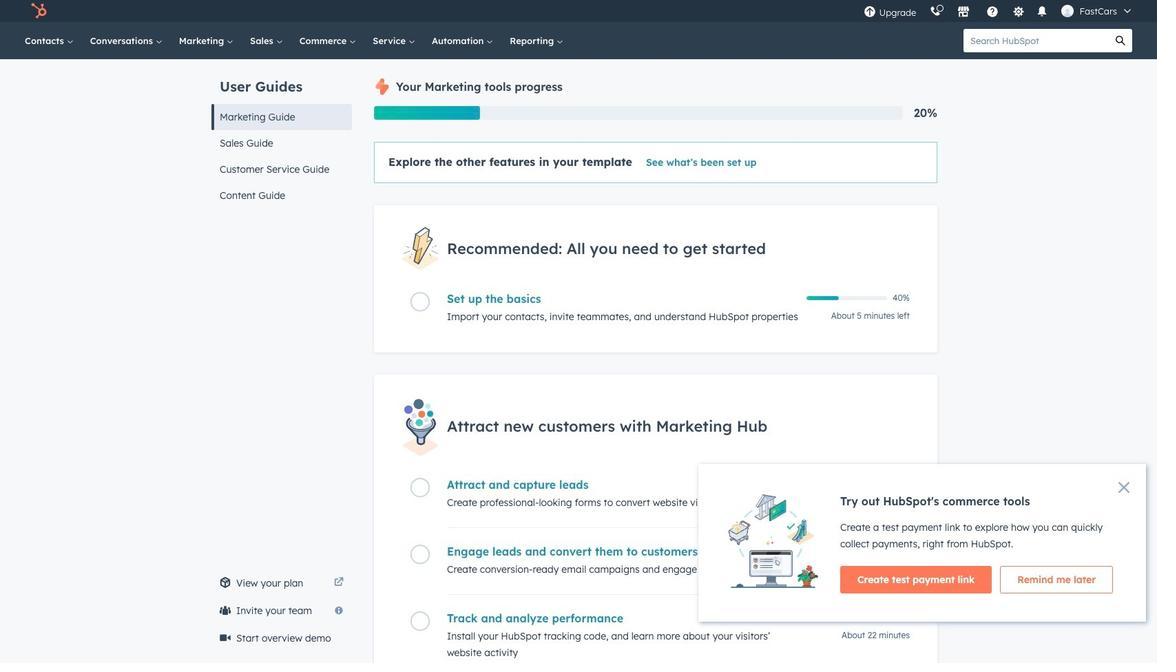 Task type: locate. For each thing, give the bounding box(es) containing it.
link opens in a new window image
[[334, 575, 344, 592], [334, 578, 344, 589]]

progress bar
[[374, 106, 480, 120]]

1 link opens in a new window image from the top
[[334, 575, 344, 592]]

menu
[[858, 0, 1141, 22]]

2 link opens in a new window image from the top
[[334, 578, 344, 589]]

close image
[[1119, 482, 1130, 493]]

marketplaces image
[[958, 6, 971, 19]]

Search HubSpot search field
[[964, 29, 1110, 52]]

user guides element
[[212, 59, 352, 209]]



Task type: describe. For each thing, give the bounding box(es) containing it.
christina overa image
[[1062, 5, 1075, 17]]

[object object] complete progress bar
[[807, 297, 839, 301]]



Task type: vqa. For each thing, say whether or not it's contained in the screenshot.
Christina Overa "Image"
yes



